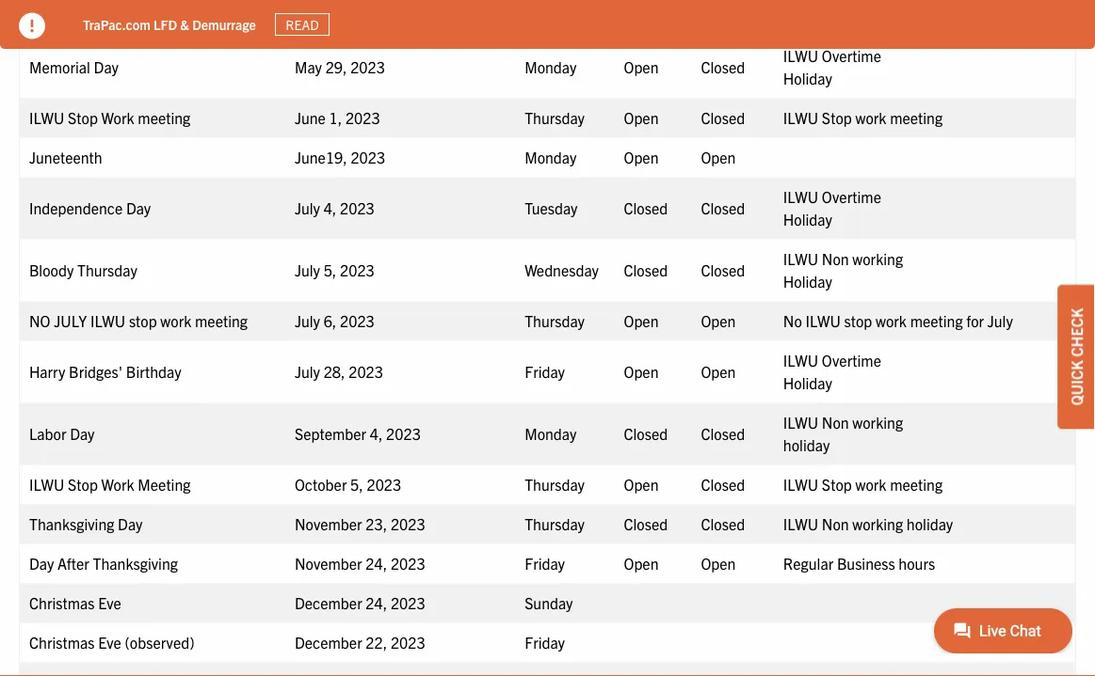Task type: locate. For each thing, give the bounding box(es) containing it.
24,
[[366, 554, 387, 573], [366, 593, 387, 612]]

2 vertical spatial overtime
[[822, 351, 881, 369]]

0 vertical spatial ilwu overtime holiday
[[783, 45, 881, 87]]

2 ilwu non working holiday from the top
[[783, 514, 953, 533]]

eve
[[98, 593, 121, 612], [98, 633, 121, 652]]

0 vertical spatial overtime
[[822, 45, 881, 64]]

0 vertical spatial non
[[822, 249, 849, 268]]

christmas for christmas eve (observed)
[[29, 633, 95, 652]]

3 monday from the top
[[525, 424, 577, 443]]

juneteenth
[[29, 147, 102, 166]]

no left july on the top
[[29, 311, 50, 330]]

2023 up july 28, 2023
[[340, 311, 375, 330]]

2 overtime from the top
[[822, 187, 881, 206]]

2 monday from the top
[[525, 147, 577, 166]]

2 eve from the top
[[98, 633, 121, 652]]

2 november from the top
[[295, 554, 362, 573]]

december for december 24, 2023
[[295, 593, 362, 612]]

0 vertical spatial november
[[295, 514, 362, 533]]

ilwu overtime holiday for tuesday
[[783, 187, 881, 228]]

meeting
[[206, 6, 259, 25], [138, 475, 191, 494]]

22,
[[366, 633, 387, 652]]

1 vertical spatial ilwu stop work meeting
[[783, 475, 943, 494]]

december
[[295, 593, 362, 612], [295, 633, 362, 652]]

24, for december
[[366, 593, 387, 612]]

demurrage
[[192, 16, 256, 33]]

2023 right the 1,
[[345, 108, 380, 126]]

0 vertical spatial working
[[852, 249, 903, 268]]

2023 for june 1, 2023
[[345, 108, 380, 126]]

1 vertical spatial work
[[101, 108, 134, 126]]

non
[[822, 249, 849, 268], [822, 413, 849, 431], [822, 514, 849, 533]]

thursday for july 6, 2023
[[525, 311, 585, 330]]

2 friday from the top
[[525, 554, 565, 573]]

1 no from the top
[[29, 6, 50, 25]]

eve for christmas eve
[[98, 593, 121, 612]]

1 horizontal spatial stop
[[844, 311, 872, 330]]

holiday
[[783, 435, 830, 454], [907, 514, 953, 533]]

2023
[[345, 6, 379, 25], [350, 57, 385, 76], [345, 108, 380, 126], [351, 147, 385, 166], [340, 198, 375, 217], [340, 260, 375, 279], [340, 311, 375, 330], [349, 362, 383, 381], [386, 424, 421, 443], [367, 475, 401, 494], [391, 514, 425, 533], [391, 554, 425, 573], [391, 593, 425, 612], [391, 633, 425, 652]]

1 horizontal spatial 5,
[[350, 475, 363, 494]]

6, for july
[[324, 311, 336, 330]]

0 vertical spatial meeting
[[206, 6, 259, 25]]

working for holiday
[[852, 413, 903, 431]]

ilwu
[[98, 6, 133, 25], [783, 45, 818, 64], [29, 108, 64, 126], [783, 108, 818, 126], [783, 187, 818, 206], [783, 249, 818, 268], [90, 311, 125, 330], [806, 311, 841, 330], [783, 351, 818, 369], [783, 413, 818, 431], [29, 475, 64, 494], [783, 475, 818, 494], [783, 514, 818, 533]]

1 stop from the left
[[129, 311, 157, 330]]

0 vertical spatial 5,
[[324, 260, 336, 279]]

6, right april
[[328, 6, 341, 25]]

july 5, 2023
[[295, 260, 375, 279]]

1 overtime from the top
[[822, 45, 881, 64]]

day after thanksgiving
[[29, 554, 178, 573]]

0 horizontal spatial 4,
[[324, 198, 336, 217]]

july 4, 2023
[[295, 198, 375, 217]]

1 vertical spatial november
[[295, 554, 362, 573]]

29,
[[325, 57, 347, 76]]

no
[[783, 311, 802, 330]]

stop
[[129, 311, 157, 330], [844, 311, 872, 330]]

working
[[852, 249, 903, 268], [852, 413, 903, 431], [852, 514, 903, 533]]

0 horizontal spatial stop
[[129, 311, 157, 330]]

2023 for november 23, 2023
[[391, 514, 425, 533]]

1 christmas from the top
[[29, 593, 95, 612]]

stop
[[136, 6, 166, 25], [68, 108, 98, 126], [822, 108, 852, 126], [68, 475, 98, 494], [822, 475, 852, 494]]

day for independence day
[[126, 198, 151, 217]]

non for holiday
[[822, 249, 849, 268]]

friday
[[525, 362, 565, 381], [525, 554, 565, 573], [525, 633, 565, 652]]

closed
[[701, 57, 745, 76], [701, 108, 745, 126], [624, 198, 668, 217], [701, 198, 745, 217], [624, 260, 668, 279], [701, 260, 745, 279], [624, 424, 668, 443], [701, 424, 745, 443], [701, 475, 745, 494], [624, 514, 668, 533], [701, 514, 745, 533]]

october
[[295, 475, 347, 494]]

1 vertical spatial no
[[29, 311, 50, 330]]

0 horizontal spatial 5,
[[324, 260, 336, 279]]

2 christmas from the top
[[29, 633, 95, 652]]

0 vertical spatial christmas
[[29, 593, 95, 612]]

eve up christmas eve (observed)
[[98, 593, 121, 612]]

5, right the october
[[350, 475, 363, 494]]

2023 for july 6, 2023
[[340, 311, 375, 330]]

july for thursday
[[295, 311, 320, 330]]

work
[[855, 108, 886, 126], [160, 311, 191, 330], [876, 311, 907, 330], [855, 475, 886, 494]]

0 vertical spatial monday
[[525, 57, 577, 76]]

1 friday from the top
[[525, 362, 565, 381]]

monday for june19, 2023
[[525, 147, 577, 166]]

0 vertical spatial 4,
[[324, 198, 336, 217]]

0 vertical spatial ilwu non working holiday
[[783, 413, 903, 454]]

december 24, 2023
[[295, 593, 425, 612]]

quick check
[[1067, 309, 1086, 406]]

thanksgiving
[[29, 514, 114, 533], [93, 554, 178, 573]]

christmas down christmas eve
[[29, 633, 95, 652]]

day right independence
[[126, 198, 151, 217]]

5, up july 6, 2023 at the left top of the page
[[324, 260, 336, 279]]

friday for november 24, 2023
[[525, 554, 565, 573]]

2 ilwu stop work meeting from the top
[[783, 475, 943, 494]]

2023 right 29,
[[350, 57, 385, 76]]

ilwu non working holiday
[[783, 249, 903, 290]]

december left 22,
[[295, 633, 362, 652]]

no left 'april'
[[29, 6, 50, 25]]

2 ilwu overtime holiday from the top
[[783, 187, 881, 228]]

september
[[295, 424, 366, 443]]

4, for july
[[324, 198, 336, 217]]

tuesday
[[525, 198, 578, 217]]

2 holiday from the top
[[783, 209, 832, 228]]

28,
[[324, 362, 345, 381]]

1 ilwu stop work meeting from the top
[[783, 108, 943, 126]]

0 vertical spatial thanksgiving
[[29, 514, 114, 533]]

ilwu stop work meeting for june 1, 2023
[[783, 108, 943, 126]]

open
[[624, 57, 659, 76], [624, 108, 659, 126], [624, 147, 659, 166], [701, 147, 736, 166], [624, 311, 659, 330], [701, 311, 736, 330], [624, 362, 659, 381], [701, 362, 736, 381], [624, 475, 659, 494], [624, 554, 659, 573], [701, 554, 736, 573]]

thanksgiving up 'after'
[[29, 514, 114, 533]]

1 vertical spatial monday
[[525, 147, 577, 166]]

overtime for friday
[[822, 351, 881, 369]]

4,
[[324, 198, 336, 217], [370, 424, 383, 443]]

2023 for july 5, 2023
[[340, 260, 375, 279]]

1 holiday from the top
[[783, 68, 832, 87]]

july down june19,
[[295, 198, 320, 217]]

november
[[295, 514, 362, 533], [295, 554, 362, 573]]

holiday inside ilwu non working holiday
[[783, 271, 832, 290]]

1 non from the top
[[822, 249, 849, 268]]

holiday
[[783, 68, 832, 87], [783, 209, 832, 228], [783, 271, 832, 290], [783, 373, 832, 392]]

thanksgiving right 'after'
[[93, 554, 178, 573]]

christmas eve (observed)
[[29, 633, 194, 652]]

2 vertical spatial work
[[101, 475, 134, 494]]

2023 up december 24, 2023
[[391, 554, 425, 573]]

1 vertical spatial december
[[295, 633, 362, 652]]

2023 right 28,
[[349, 362, 383, 381]]

thursday for october 5, 2023
[[525, 475, 585, 494]]

1 vertical spatial holiday
[[907, 514, 953, 533]]

6,
[[328, 6, 341, 25], [324, 311, 336, 330]]

2023 for december 22, 2023
[[391, 633, 425, 652]]

ilwu non working holiday
[[783, 413, 903, 454], [783, 514, 953, 533]]

november down november 23, 2023
[[295, 554, 362, 573]]

0 vertical spatial friday
[[525, 362, 565, 381]]

1 24, from the top
[[366, 554, 387, 573]]

memorial day
[[29, 57, 119, 76]]

1 vertical spatial eve
[[98, 633, 121, 652]]

1 ilwu overtime holiday from the top
[[783, 45, 881, 87]]

0 vertical spatial holiday
[[783, 435, 830, 454]]

1 vertical spatial working
[[852, 413, 903, 431]]

non inside ilwu non working holiday
[[822, 249, 849, 268]]

stop down ilwu non working holiday
[[844, 311, 872, 330]]

1 vertical spatial meeting
[[138, 475, 191, 494]]

holiday for monday
[[783, 68, 832, 87]]

2023 right 23, on the bottom left of the page
[[391, 514, 425, 533]]

1 vertical spatial 24,
[[366, 593, 387, 612]]

3 holiday from the top
[[783, 271, 832, 290]]

0 horizontal spatial holiday
[[783, 435, 830, 454]]

july down july 5, 2023
[[295, 311, 320, 330]]

day down trapac.com
[[94, 57, 119, 76]]

2023 up december 22, 2023
[[391, 593, 425, 612]]

birthday
[[126, 362, 181, 381]]

1 vertical spatial overtime
[[822, 187, 881, 206]]

3 ilwu overtime holiday from the top
[[783, 351, 881, 392]]

2023 right april
[[345, 6, 379, 25]]

stop up birthday
[[129, 311, 157, 330]]

read link
[[275, 13, 330, 36]]

work for meeting
[[101, 108, 134, 126]]

thursday for june 1, 2023
[[525, 108, 585, 126]]

1 vertical spatial 6,
[[324, 311, 336, 330]]

november down the october
[[295, 514, 362, 533]]

4, down june19,
[[324, 198, 336, 217]]

harry bridges' birthday
[[29, 362, 181, 381]]

day for labor day
[[70, 424, 95, 443]]

3 overtime from the top
[[822, 351, 881, 369]]

2 vertical spatial ilwu overtime holiday
[[783, 351, 881, 392]]

3 friday from the top
[[525, 633, 565, 652]]

2023 for may 29, 2023
[[350, 57, 385, 76]]

july
[[54, 311, 87, 330]]

wednesday
[[525, 260, 599, 279]]

2023 right june19,
[[351, 147, 385, 166]]

july left 28,
[[295, 362, 320, 381]]

2023 right 22,
[[391, 633, 425, 652]]

christmas down 'after'
[[29, 593, 95, 612]]

july
[[295, 198, 320, 217], [295, 260, 320, 279], [295, 311, 320, 330], [987, 311, 1013, 330], [295, 362, 320, 381]]

6, up 28,
[[324, 311, 336, 330]]

0 vertical spatial december
[[295, 593, 362, 612]]

meeting up thanksgiving day
[[138, 475, 191, 494]]

2023 up 23, on the bottom left of the page
[[367, 475, 401, 494]]

0 vertical spatial eve
[[98, 593, 121, 612]]

2 december from the top
[[295, 633, 362, 652]]

2 vertical spatial friday
[[525, 633, 565, 652]]

3 working from the top
[[852, 514, 903, 533]]

0 vertical spatial no
[[29, 6, 50, 25]]

2023 for november 24, 2023
[[391, 554, 425, 573]]

4, right september
[[370, 424, 383, 443]]

0 vertical spatial work
[[170, 6, 203, 25]]

24, up 22,
[[366, 593, 387, 612]]

monday
[[525, 57, 577, 76], [525, 147, 577, 166], [525, 424, 577, 443]]

ilwu stop work meeting
[[29, 475, 191, 494]]

ilwu overtime holiday for friday
[[783, 351, 881, 392]]

2 non from the top
[[822, 413, 849, 431]]

september 4, 2023
[[295, 424, 421, 443]]

day
[[94, 57, 119, 76], [126, 198, 151, 217], [70, 424, 95, 443], [118, 514, 143, 533], [29, 554, 54, 573]]

working for holiday
[[852, 249, 903, 268]]

2 no from the top
[[29, 311, 50, 330]]

working inside ilwu non working holiday
[[852, 249, 903, 268]]

&
[[180, 16, 189, 33]]

ilwu overtime holiday for monday
[[783, 45, 881, 87]]

work for meeting
[[101, 475, 134, 494]]

ilwu overtime holiday
[[783, 45, 881, 87], [783, 187, 881, 228], [783, 351, 881, 392]]

regular
[[783, 554, 833, 573]]

december down "november 24, 2023"
[[295, 593, 362, 612]]

2 vertical spatial monday
[[525, 424, 577, 443]]

day down ilwu stop work meeting
[[118, 514, 143, 533]]

meeting
[[138, 108, 190, 126], [890, 108, 943, 126], [195, 311, 248, 330], [910, 311, 963, 330], [890, 475, 943, 494]]

2023 for april 6, 2023
[[345, 6, 379, 25]]

2 working from the top
[[852, 413, 903, 431]]

1 vertical spatial 5,
[[350, 475, 363, 494]]

overtime for monday
[[822, 45, 881, 64]]

1 monday from the top
[[525, 57, 577, 76]]

2 24, from the top
[[366, 593, 387, 612]]

day right the labor
[[70, 424, 95, 443]]

0 vertical spatial 6,
[[328, 6, 341, 25]]

5, for july
[[324, 260, 336, 279]]

1 vertical spatial friday
[[525, 554, 565, 573]]

ilwu stop work meeting
[[783, 108, 943, 126], [783, 475, 943, 494]]

1 horizontal spatial 4,
[[370, 424, 383, 443]]

5,
[[324, 260, 336, 279], [350, 475, 363, 494]]

4 holiday from the top
[[783, 373, 832, 392]]

thursday
[[525, 108, 585, 126], [77, 260, 137, 279], [525, 311, 585, 330], [525, 475, 585, 494], [525, 514, 585, 533]]

2023 down june19, 2023
[[340, 198, 375, 217]]

thanksgiving day
[[29, 514, 143, 533]]

solid image
[[19, 13, 45, 39]]

1 vertical spatial ilwu non working holiday
[[783, 514, 953, 533]]

1 working from the top
[[852, 249, 903, 268]]

1 vertical spatial christmas
[[29, 633, 95, 652]]

0 vertical spatial ilwu stop work meeting
[[783, 108, 943, 126]]

24, down 23, on the bottom left of the page
[[366, 554, 387, 573]]

1 horizontal spatial holiday
[[907, 514, 953, 533]]

2023 up july 6, 2023 at the left top of the page
[[340, 260, 375, 279]]

eve left "(observed)"
[[98, 633, 121, 652]]

2 vertical spatial working
[[852, 514, 903, 533]]

overtime
[[822, 45, 881, 64], [822, 187, 881, 206], [822, 351, 881, 369]]

1 vertical spatial ilwu overtime holiday
[[783, 187, 881, 228]]

thursday for november 23, 2023
[[525, 514, 585, 533]]

1 november from the top
[[295, 514, 362, 533]]

0 vertical spatial 24,
[[366, 554, 387, 573]]

work
[[170, 6, 203, 25], [101, 108, 134, 126], [101, 475, 134, 494]]

meeting right &
[[206, 6, 259, 25]]

no april ilwu stop work meeting
[[29, 6, 259, 25]]

holiday for tuesday
[[783, 209, 832, 228]]

2 vertical spatial non
[[822, 514, 849, 533]]

no
[[29, 6, 50, 25], [29, 311, 50, 330]]

non for holiday
[[822, 413, 849, 431]]

1 vertical spatial non
[[822, 413, 849, 431]]

day for memorial day
[[94, 57, 119, 76]]

1 vertical spatial 4,
[[370, 424, 383, 443]]

2023 right september
[[386, 424, 421, 443]]

1 eve from the top
[[98, 593, 121, 612]]

1 december from the top
[[295, 593, 362, 612]]

harry
[[29, 362, 65, 381]]

3 non from the top
[[822, 514, 849, 533]]

no ilwu stop work meeting for july
[[783, 311, 1013, 330]]

july up july 6, 2023 at the left top of the page
[[295, 260, 320, 279]]

labor day
[[29, 424, 95, 443]]



Task type: describe. For each thing, give the bounding box(es) containing it.
july right "for"
[[987, 311, 1013, 330]]

2023 for july 4, 2023
[[340, 198, 375, 217]]

1,
[[329, 108, 342, 126]]

christmas eve
[[29, 593, 121, 612]]

regular business hours
[[783, 554, 935, 573]]

april 6, 2023
[[295, 6, 379, 25]]

2023 for december 24, 2023
[[391, 593, 425, 612]]

november 24, 2023
[[295, 554, 425, 573]]

day for thanksgiving day
[[118, 514, 143, 533]]

eve for christmas eve (observed)
[[98, 633, 121, 652]]

independence day
[[29, 198, 151, 217]]

1 horizontal spatial meeting
[[206, 6, 259, 25]]

check
[[1067, 309, 1086, 357]]

quick check link
[[1057, 285, 1095, 430]]

bloody
[[29, 260, 74, 279]]

1 ilwu non working holiday from the top
[[783, 413, 903, 454]]

may 29, 2023
[[295, 57, 385, 76]]

november 23, 2023
[[295, 514, 425, 533]]

2023 for october 5, 2023
[[367, 475, 401, 494]]

april
[[54, 6, 94, 25]]

holiday for friday
[[783, 373, 832, 392]]

november for november 23, 2023
[[295, 514, 362, 533]]

sunday
[[525, 593, 573, 612]]

6, for april
[[328, 6, 341, 25]]

2023 for july 28, 2023
[[349, 362, 383, 381]]

ilwu stop work meeting for october 5, 2023
[[783, 475, 943, 494]]

friday for december 22, 2023
[[525, 633, 565, 652]]

5, for october
[[350, 475, 363, 494]]

june
[[295, 108, 326, 126]]

friday for july 28, 2023
[[525, 362, 565, 381]]

read
[[286, 16, 319, 33]]

labor
[[29, 424, 66, 443]]

no july ilwu stop work meeting
[[29, 311, 248, 330]]

2023 for september 4, 2023
[[386, 424, 421, 443]]

bridges'
[[69, 362, 123, 381]]

may
[[295, 57, 322, 76]]

monday for may 29, 2023
[[525, 57, 577, 76]]

trapac.com
[[83, 16, 150, 33]]

1 vertical spatial thanksgiving
[[93, 554, 178, 573]]

june19,
[[295, 147, 347, 166]]

(observed)
[[125, 633, 194, 652]]

no for no july ilwu stop work meeting
[[29, 311, 50, 330]]

july 28, 2023
[[295, 362, 383, 381]]

2 stop from the left
[[844, 311, 872, 330]]

november for november 24, 2023
[[295, 554, 362, 573]]

4, for september
[[370, 424, 383, 443]]

day left 'after'
[[29, 554, 54, 573]]

hours
[[899, 554, 935, 573]]

july 6, 2023
[[295, 311, 375, 330]]

june 1, 2023
[[295, 108, 380, 126]]

for
[[966, 311, 984, 330]]

monday for september 4, 2023
[[525, 424, 577, 443]]

no for no april ilwu stop work meeting
[[29, 6, 50, 25]]

christmas for christmas eve
[[29, 593, 95, 612]]

bloody thursday
[[29, 260, 137, 279]]

business
[[837, 554, 895, 573]]

trapac.com lfd & demurrage
[[83, 16, 256, 33]]

24, for november
[[366, 554, 387, 573]]

independence
[[29, 198, 123, 217]]

memorial
[[29, 57, 90, 76]]

ilwu stop work meeting
[[29, 108, 190, 126]]

overtime for tuesday
[[822, 187, 881, 206]]

23,
[[366, 514, 387, 533]]

june19, 2023
[[295, 147, 385, 166]]

after
[[57, 554, 89, 573]]

lfd
[[153, 16, 177, 33]]

july for friday
[[295, 362, 320, 381]]

july for tuesday
[[295, 198, 320, 217]]

december 22, 2023
[[295, 633, 425, 652]]

october 5, 2023
[[295, 475, 401, 494]]

december for december 22, 2023
[[295, 633, 362, 652]]

july for wednesday
[[295, 260, 320, 279]]

0 horizontal spatial meeting
[[138, 475, 191, 494]]

quick
[[1067, 361, 1086, 406]]

april
[[295, 6, 325, 25]]

ilwu inside ilwu non working holiday
[[783, 249, 818, 268]]



Task type: vqa. For each thing, say whether or not it's contained in the screenshot.
5, to the top
yes



